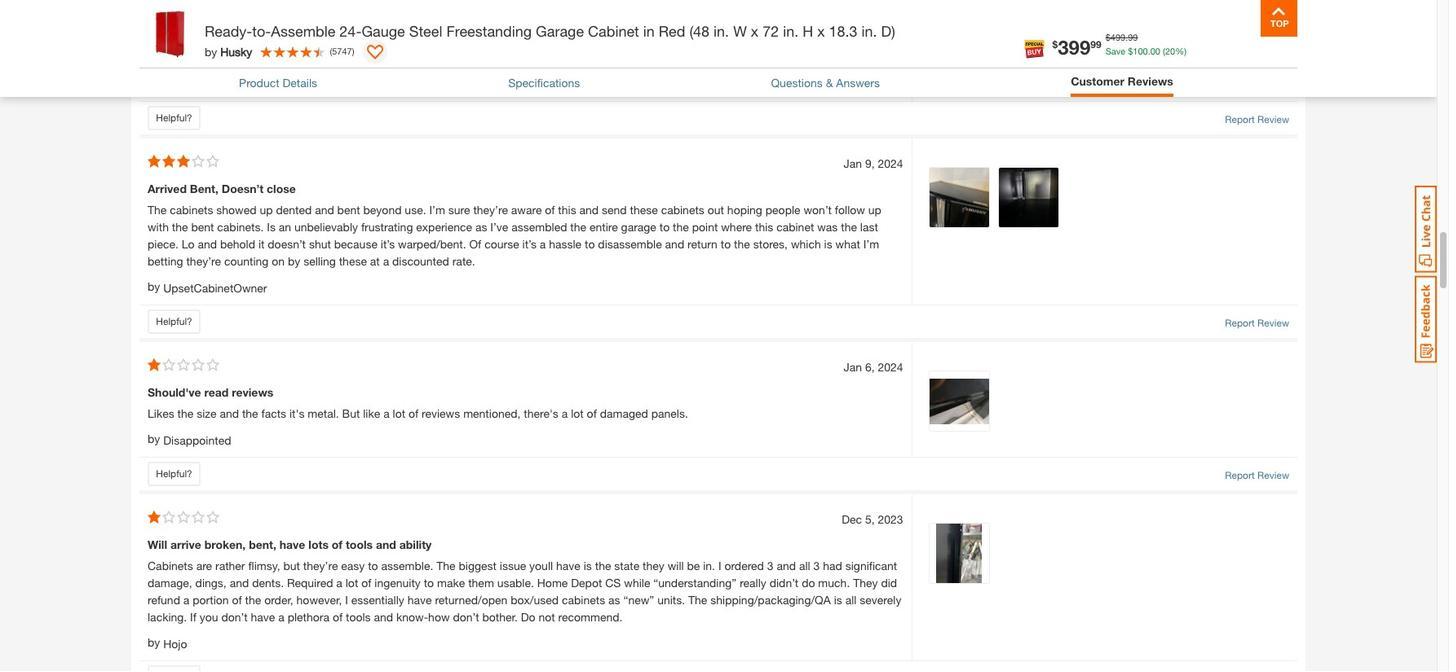 Task type: locate. For each thing, give the bounding box(es) containing it.
0 horizontal spatial x
[[751, 22, 758, 40]]

0 vertical spatial .
[[1125, 32, 1128, 42]]

because
[[334, 237, 378, 251]]

report for jan 9, 2024
[[1225, 317, 1255, 329]]

1 horizontal spatial they're
[[303, 559, 338, 573]]

a down "order,"
[[278, 611, 284, 625]]

3 report from the top
[[1225, 470, 1255, 482]]

1 horizontal spatial 99
[[1128, 32, 1138, 42]]

did
[[881, 576, 897, 590]]

this up assembled
[[558, 203, 576, 217]]

2 vertical spatial report
[[1225, 470, 1255, 482]]

1 report review button from the top
[[1225, 113, 1289, 127]]

box/used
[[511, 594, 559, 607]]

out
[[708, 203, 724, 217]]

the
[[148, 203, 167, 217], [436, 559, 456, 573], [688, 594, 707, 607]]

1 horizontal spatial reviews
[[422, 407, 460, 421]]

helpful? button down by upsetcabinetowner
[[148, 310, 201, 334]]

1 horizontal spatial 3
[[813, 559, 820, 573]]

1 horizontal spatial lot
[[393, 407, 405, 421]]

cabinets up point
[[661, 203, 704, 217]]

have up the home at the left
[[556, 559, 580, 573]]

damaged
[[600, 407, 648, 421]]

2 vertical spatial review
[[1258, 470, 1289, 482]]

2 vertical spatial report review
[[1225, 470, 1289, 482]]

cabinets down bent,
[[170, 203, 213, 217]]

2024
[[878, 157, 903, 171], [878, 360, 903, 374]]

helpful? down steph button in the top of the page
[[156, 112, 192, 124]]

0 horizontal spatial reviews
[[232, 386, 273, 400]]

report
[[1225, 113, 1255, 126], [1225, 317, 1255, 329], [1225, 470, 1255, 482]]

tools up easy
[[346, 538, 373, 552]]

0 horizontal spatial damaged
[[148, 41, 197, 55]]

cabinets inside will arrive broken, bent, have lots of tools and ability cabinets are rather flimsy, but they're easy to assemble. the biggest issue youll have is the state they will be in. i ordered 3 and all 3 had significant damage, dings, and dents. required a lot of ingenuity to make them usable. home depot cs while "understanding" really didn't do much. they did refund a portion of the order, however, i essentially have returned/open box/used cabinets as "new" units. the shipping/packaging/qa is all severely lacking. if you don't have a plethora of tools and know-how don't bother. do not recommend.
[[562, 594, 605, 607]]

helpful? button down by disappointed
[[148, 462, 201, 487]]

1 vertical spatial the
[[436, 559, 456, 573]]

lot inside will arrive broken, bent, have lots of tools and ability cabinets are rather flimsy, but they're easy to assemble. the biggest issue youll have is the state they will be in. i ordered 3 and all 3 had significant damage, dings, and dents. required a lot of ingenuity to make them usable. home depot cs while "understanding" really didn't do much. they did refund a portion of the order, however, i essentially have returned/open box/used cabinets as "new" units. the shipping/packaging/qa is all severely lacking. if you don't have a plethora of tools and know-how don't bother. do not recommend.
[[346, 576, 358, 590]]

beyond
[[363, 203, 402, 217]]

20
[[1165, 45, 1175, 56]]

hoping
[[727, 203, 762, 217]]

0 vertical spatial tools
[[346, 538, 373, 552]]

( right 00 on the top
[[1163, 45, 1165, 56]]

is down much.
[[834, 594, 842, 607]]

plethora
[[288, 611, 329, 625]]

2 vertical spatial helpful?
[[156, 468, 192, 480]]

portion
[[193, 594, 229, 607]]

2 vertical spatial they're
[[303, 559, 338, 573]]

several
[[322, 20, 362, 34], [212, 41, 248, 55]]

99 inside $ 399 99
[[1091, 38, 1101, 50]]

"new"
[[623, 594, 654, 607]]

not inside the do not buy online - damaged in several places damaged in several places. so disapaointed as its so big and difficult to return.
[[166, 20, 184, 34]]

of right portion
[[232, 594, 242, 607]]

will
[[668, 559, 684, 573]]

0 vertical spatial bent
[[337, 203, 360, 217]]

1 horizontal spatial (
[[1163, 45, 1165, 56]]

these down because
[[339, 255, 367, 268]]

they're inside will arrive broken, bent, have lots of tools and ability cabinets are rather flimsy, but they're easy to assemble. the biggest issue youll have is the state they will be in. i ordered 3 and all 3 had significant damage, dings, and dents. required a lot of ingenuity to make them usable. home depot cs while "understanding" really didn't do much. they did refund a portion of the order, however, i essentially have returned/open box/used cabinets as "new" units. the shipping/packaging/qa is all severely lacking. if you don't have a plethora of tools and know-how don't bother. do not recommend.
[[303, 559, 338, 573]]

and left return
[[665, 237, 684, 251]]

tools down the essentially
[[346, 611, 371, 625]]

up up is
[[260, 203, 273, 217]]

1 vertical spatial as
[[475, 220, 487, 234]]

refund
[[148, 594, 180, 607]]

1 vertical spatial i
[[345, 594, 348, 607]]

red
[[659, 22, 685, 40]]

by left hojo
[[148, 636, 160, 650]]

2 report review button from the top
[[1225, 316, 1289, 331]]

1 horizontal spatial do
[[521, 611, 535, 625]]

lot
[[393, 407, 405, 421], [571, 407, 584, 421], [346, 576, 358, 590]]

facts
[[261, 407, 286, 421]]

x right w
[[751, 22, 758, 40]]

1 jan from the top
[[844, 157, 862, 171]]

discounted
[[392, 255, 449, 268]]

the up cs
[[595, 559, 611, 573]]

in
[[310, 20, 319, 34], [643, 22, 655, 40], [200, 41, 209, 55]]

1 vertical spatial not
[[539, 611, 555, 625]]

of left "damaged"
[[587, 407, 597, 421]]

places
[[365, 20, 400, 34]]

a down assembled
[[540, 237, 546, 251]]

damaged up places.
[[254, 20, 306, 34]]

2 horizontal spatial cabinets
[[661, 203, 704, 217]]

x
[[751, 22, 758, 40], [817, 22, 825, 40]]

difficult
[[465, 41, 502, 55]]

doesn't
[[268, 237, 306, 251]]

the up with
[[148, 203, 167, 217]]

lot right there's at the bottom left of the page
[[571, 407, 584, 421]]

the down dents.
[[245, 594, 261, 607]]

bent,
[[190, 182, 218, 196]]

3 helpful? button from the top
[[148, 462, 201, 487]]

units.
[[657, 594, 685, 607]]

helpful? button down steph button in the top of the page
[[148, 106, 201, 131]]

0 vertical spatial they're
[[473, 203, 508, 217]]

but
[[342, 407, 360, 421]]

do left buy
[[148, 20, 163, 34]]

not down the box/used
[[539, 611, 555, 625]]

0 horizontal spatial do
[[148, 20, 163, 34]]

0 vertical spatial helpful? button
[[148, 106, 201, 131]]

this up stores,
[[755, 220, 773, 234]]

to left make
[[424, 576, 434, 590]]

of
[[545, 203, 555, 217], [409, 407, 418, 421], [587, 407, 597, 421], [332, 538, 343, 552], [361, 576, 371, 590], [232, 594, 242, 607], [333, 611, 343, 625]]

0 horizontal spatial the
[[148, 203, 167, 217]]

2 review from the top
[[1258, 317, 1289, 329]]

99 right 499
[[1128, 32, 1138, 42]]

2 vertical spatial report review button
[[1225, 469, 1289, 483]]

helpful?
[[156, 112, 192, 124], [156, 316, 192, 328], [156, 468, 192, 480]]

several down ready-
[[212, 41, 248, 55]]

2 helpful? from the top
[[156, 316, 192, 328]]

will arrive broken, bent, have lots of tools and ability cabinets are rather flimsy, but they're easy to assemble. the biggest issue youll have is the state they will be in. i ordered 3 and all 3 had significant damage, dings, and dents. required a lot of ingenuity to make them usable. home depot cs while "understanding" really didn't do much. they did refund a portion of the order, however, i essentially have returned/open box/used cabinets as "new" units. the shipping/packaging/qa is all severely lacking. if you don't have a plethora of tools and know-how don't bother. do not recommend.
[[148, 538, 901, 625]]

customer
[[1071, 74, 1125, 88]]

2024 right 6,
[[878, 360, 903, 374]]

helpful? button
[[148, 106, 201, 131], [148, 310, 201, 334], [148, 462, 201, 487]]

product image image
[[144, 8, 197, 61]]

0 vertical spatial as
[[378, 41, 390, 55]]

by right on
[[288, 255, 300, 268]]

bent
[[337, 203, 360, 217], [191, 220, 214, 234]]

1 horizontal spatial these
[[630, 203, 658, 217]]

1 helpful? button from the top
[[148, 106, 201, 131]]

$ right save
[[1128, 45, 1133, 56]]

0 horizontal spatial as
[[378, 41, 390, 55]]

1 vertical spatial tools
[[346, 611, 371, 625]]

99
[[1128, 32, 1138, 42], [1091, 38, 1101, 50]]

%)
[[1175, 45, 1187, 56]]

review
[[1258, 113, 1289, 126], [1258, 317, 1289, 329], [1258, 470, 1289, 482]]

i'm down 'last'
[[863, 237, 879, 251]]

x right h
[[817, 22, 825, 40]]

$ up save
[[1106, 32, 1111, 42]]

of up assembled
[[545, 203, 555, 217]]

by upsetcabinetowner
[[148, 280, 267, 295]]

(48
[[689, 22, 710, 40]]

0 horizontal spatial i
[[345, 594, 348, 607]]

severely
[[860, 594, 901, 607]]

do inside the do not buy online - damaged in several places damaged in several places. so disapaointed as its so big and difficult to return.
[[148, 20, 163, 34]]

1 horizontal spatial up
[[868, 203, 881, 217]]

1 horizontal spatial the
[[436, 559, 456, 573]]

by left steph button in the top of the page
[[148, 66, 160, 80]]

shut
[[309, 237, 331, 251]]

1 vertical spatial 2024
[[878, 360, 903, 374]]

1 horizontal spatial bent
[[337, 203, 360, 217]]

0 vertical spatial damaged
[[254, 20, 306, 34]]

dings,
[[195, 576, 226, 590]]

3 up didn't
[[767, 559, 774, 573]]

order,
[[264, 594, 293, 607]]

0 horizontal spatial they're
[[186, 255, 221, 268]]

1 horizontal spatial is
[[824, 237, 832, 251]]

1 vertical spatial is
[[584, 559, 592, 573]]

2 helpful? button from the top
[[148, 310, 201, 334]]

2 vertical spatial the
[[688, 594, 707, 607]]

returned/open
[[435, 594, 508, 607]]

and right the big on the left
[[442, 41, 461, 55]]

jan for jan 9, 2024
[[844, 157, 862, 171]]

0 horizontal spatial .
[[1125, 32, 1128, 42]]

$ inside $ 399 99
[[1052, 38, 1058, 50]]

reviews left mentioned, on the bottom of the page
[[422, 407, 460, 421]]

it's down assembled
[[522, 237, 537, 251]]

2024 right 9,
[[878, 157, 903, 171]]

these
[[630, 203, 658, 217], [339, 255, 367, 268]]

1 horizontal spatial several
[[322, 20, 362, 34]]

0 horizontal spatial is
[[584, 559, 592, 573]]

they're up 'required'
[[303, 559, 338, 573]]

499
[[1111, 32, 1125, 42]]

-
[[246, 20, 251, 34]]

they're for flimsy,
[[303, 559, 338, 573]]

1 horizontal spatial $
[[1106, 32, 1111, 42]]

0 horizontal spatial bent
[[191, 220, 214, 234]]

2 jan from the top
[[844, 360, 862, 374]]

to inside the do not buy online - damaged in several places damaged in several places. so disapaointed as its so big and difficult to return.
[[505, 41, 515, 55]]

as down cs
[[608, 594, 620, 607]]

2 tools from the top
[[346, 611, 371, 625]]

2 2024 from the top
[[878, 360, 903, 374]]

it's down frustrating on the top left of page
[[381, 237, 395, 251]]

dec 5, 2023
[[842, 513, 903, 527]]

people
[[766, 203, 800, 217]]

do inside will arrive broken, bent, have lots of tools and ability cabinets are rather flimsy, but they're easy to assemble. the biggest issue youll have is the state they will be in. i ordered 3 and all 3 had significant damage, dings, and dents. required a lot of ingenuity to make them usable. home depot cs while "understanding" really didn't do much. they did refund a portion of the order, however, i essentially have returned/open box/used cabinets as "new" units. the shipping/packaging/qa is all severely lacking. if you don't have a plethora of tools and know-how don't bother. do not recommend.
[[521, 611, 535, 625]]

&
[[826, 76, 833, 90]]

in. left d)
[[862, 22, 877, 40]]

3
[[767, 559, 774, 573], [813, 559, 820, 573]]

100
[[1133, 45, 1148, 56]]

report review button
[[1225, 113, 1289, 127], [1225, 316, 1289, 331], [1225, 469, 1289, 483]]

bent up unbelievably
[[337, 203, 360, 217]]

reviews
[[232, 386, 273, 400], [422, 407, 460, 421]]

by inside by steph
[[148, 66, 160, 80]]

2 it's from the left
[[522, 237, 537, 251]]

online
[[210, 20, 243, 34]]

they're up i've in the left top of the page
[[473, 203, 508, 217]]

0 horizontal spatial (
[[330, 45, 332, 56]]

don't right you
[[221, 611, 248, 625]]

don't down returned/open
[[453, 611, 479, 625]]

1 vertical spatial they're
[[186, 255, 221, 268]]

3 review from the top
[[1258, 470, 1289, 482]]

cabinet
[[776, 220, 814, 234]]

and down rather
[[230, 576, 249, 590]]

know-
[[396, 611, 428, 625]]

1 horizontal spatial cabinets
[[562, 594, 605, 607]]

by disappointed
[[148, 432, 231, 448]]

do down the box/used
[[521, 611, 535, 625]]

by inside by hojo
[[148, 636, 160, 650]]

not
[[166, 20, 184, 34], [539, 611, 555, 625]]

a right the like
[[383, 407, 390, 421]]

it's
[[381, 237, 395, 251], [522, 237, 537, 251]]

0 horizontal spatial $
[[1052, 38, 1058, 50]]

rate.
[[452, 255, 475, 268]]

easy
[[341, 559, 365, 573]]

point
[[692, 220, 718, 234]]

1 tools from the top
[[346, 538, 373, 552]]

there's
[[524, 407, 558, 421]]

in. inside will arrive broken, bent, have lots of tools and ability cabinets are rather flimsy, but they're easy to assemble. the biggest issue youll have is the state they will be in. i ordered 3 and all 3 had significant damage, dings, and dents. required a lot of ingenuity to make them usable. home depot cs while "understanding" really didn't do much. they did refund a portion of the order, however, i essentially have returned/open box/used cabinets as "new" units. the shipping/packaging/qa is all severely lacking. if you don't have a plethora of tools and know-how don't bother. do not recommend.
[[703, 559, 715, 573]]

1 vertical spatial damaged
[[148, 41, 197, 55]]

all up do
[[799, 559, 810, 573]]

0 horizontal spatial several
[[212, 41, 248, 55]]

i right however,
[[345, 594, 348, 607]]

1 vertical spatial bent
[[191, 220, 214, 234]]

to right easy
[[368, 559, 378, 573]]

3 helpful? from the top
[[156, 468, 192, 480]]

lot right the like
[[393, 407, 405, 421]]

bent up lo
[[191, 220, 214, 234]]

0 horizontal spatial lot
[[346, 576, 358, 590]]

follow
[[835, 203, 865, 217]]

1 horizontal spatial .
[[1148, 45, 1150, 56]]

report review button for jan 6, 2024
[[1225, 469, 1289, 483]]

arrived
[[148, 182, 187, 196]]

garage
[[621, 220, 656, 234]]

by inside by upsetcabinetowner
[[148, 280, 160, 294]]

2 don't from the left
[[453, 611, 479, 625]]

aware
[[511, 203, 542, 217]]

( left )
[[330, 45, 332, 56]]

as left i've in the left top of the page
[[475, 220, 487, 234]]

reviews up facts
[[232, 386, 273, 400]]

it's
[[289, 407, 305, 421]]

i'm
[[429, 203, 445, 217], [863, 237, 879, 251]]

product details
[[239, 76, 317, 90]]

have down "order,"
[[251, 611, 275, 625]]

return.
[[518, 41, 551, 55]]

by inside by disappointed
[[148, 432, 160, 446]]

as inside will arrive broken, bent, have lots of tools and ability cabinets are rather flimsy, but they're easy to assemble. the biggest issue youll have is the state they will be in. i ordered 3 and all 3 had significant damage, dings, and dents. required a lot of ingenuity to make them usable. home depot cs while "understanding" really didn't do much. they did refund a portion of the order, however, i essentially have returned/open box/used cabinets as "new" units. the shipping/packaging/qa is all severely lacking. if you don't have a plethora of tools and know-how don't bother. do not recommend.
[[608, 594, 620, 607]]

2 vertical spatial is
[[834, 594, 842, 607]]

1 3 from the left
[[767, 559, 774, 573]]

helpful? down by disappointed
[[156, 468, 192, 480]]

by for by steph
[[148, 66, 160, 80]]

is down the was
[[824, 237, 832, 251]]

jan left 9,
[[844, 157, 862, 171]]

by for by hojo
[[148, 636, 160, 650]]

much.
[[818, 576, 850, 590]]

in. right be
[[703, 559, 715, 573]]

2 report review from the top
[[1225, 317, 1289, 329]]

1 vertical spatial report review
[[1225, 317, 1289, 329]]

and inside should've read reviews likes the size and the facts it's metal. but like a lot of reviews mentioned, there's a lot of damaged panels.
[[220, 407, 239, 421]]

1 vertical spatial helpful? button
[[148, 310, 201, 334]]

0 vertical spatial several
[[322, 20, 362, 34]]

1 horizontal spatial as
[[475, 220, 487, 234]]

is up depot
[[584, 559, 592, 573]]

0 horizontal spatial 99
[[1091, 38, 1101, 50]]

in down buy
[[200, 41, 209, 55]]

the up make
[[436, 559, 456, 573]]

this
[[558, 203, 576, 217], [755, 220, 773, 234]]

bother.
[[482, 611, 518, 625]]

upsetcabinetowner
[[163, 281, 267, 295]]

1 horizontal spatial not
[[539, 611, 555, 625]]

0 vertical spatial reviews
[[232, 386, 273, 400]]

0 horizontal spatial i'm
[[429, 203, 445, 217]]

0 horizontal spatial in
[[200, 41, 209, 55]]

1 don't from the left
[[221, 611, 248, 625]]

display image
[[367, 45, 383, 61]]

of inside arrived bent, doesn't close the cabinets showed up dented and bent beyond use. i'm sure they're aware of this and send these cabinets out hoping people won't follow up with the bent cabinets. is an unbelievably frustrating experience as i've assembled the entire garage to the point where this cabinet was the  last piece. lo and behold it doesn't shut because it's warped/bent. of course it's a hassle to disassemble and return to the stores, which is what i'm betting they're counting on by selling these at a discounted rate.
[[545, 203, 555, 217]]

by down betting
[[148, 280, 160, 294]]

2 vertical spatial helpful? button
[[148, 462, 201, 487]]

$ left save
[[1052, 38, 1058, 50]]

99 left save
[[1091, 38, 1101, 50]]

0 vertical spatial is
[[824, 237, 832, 251]]

1 vertical spatial reviews
[[422, 407, 460, 421]]

0 horizontal spatial don't
[[221, 611, 248, 625]]

1 ( from the left
[[1163, 45, 1165, 56]]

2 report from the top
[[1225, 317, 1255, 329]]

sure
[[448, 203, 470, 217]]

helpful? for upsetcabinetowner
[[156, 316, 192, 328]]

0 vertical spatial these
[[630, 203, 658, 217]]

have
[[280, 538, 305, 552], [556, 559, 580, 573], [407, 594, 432, 607], [251, 611, 275, 625]]

lot down easy
[[346, 576, 358, 590]]

3 report review button from the top
[[1225, 469, 1289, 483]]

1 vertical spatial review
[[1258, 317, 1289, 329]]

0 horizontal spatial 3
[[767, 559, 774, 573]]

2 ( from the left
[[330, 45, 332, 56]]

as left "its"
[[378, 41, 390, 55]]

the down "understanding"
[[688, 594, 707, 607]]

1 helpful? from the top
[[156, 112, 192, 124]]

0 horizontal spatial not
[[166, 20, 184, 34]]

1 vertical spatial i'm
[[863, 237, 879, 251]]

2024 for jan 9, 2024
[[878, 157, 903, 171]]

2 vertical spatial as
[[608, 594, 620, 607]]

0 vertical spatial review
[[1258, 113, 1289, 126]]

to
[[505, 41, 515, 55], [660, 220, 670, 234], [585, 237, 595, 251], [721, 237, 731, 251], [368, 559, 378, 573], [424, 576, 434, 590]]

by down likes
[[148, 432, 160, 446]]

in. left w
[[714, 22, 729, 40]]

and up didn't
[[777, 559, 796, 573]]

0 vertical spatial 2024
[[878, 157, 903, 171]]

up up 'last'
[[868, 203, 881, 217]]

0 vertical spatial helpful?
[[156, 112, 192, 124]]

1 horizontal spatial damaged
[[254, 20, 306, 34]]

0 vertical spatial jan
[[844, 157, 862, 171]]

1 vertical spatial helpful?
[[156, 316, 192, 328]]

hassle
[[549, 237, 582, 251]]

all down they
[[845, 594, 857, 607]]

0 horizontal spatial this
[[558, 203, 576, 217]]

1 horizontal spatial i'm
[[863, 237, 879, 251]]

with
[[148, 220, 169, 234]]

0 horizontal spatial it's
[[381, 237, 395, 251]]

1 horizontal spatial it's
[[522, 237, 537, 251]]

3 report review from the top
[[1225, 470, 1289, 482]]

jan left 6,
[[844, 360, 862, 374]]

0 vertical spatial do
[[148, 20, 163, 34]]

helpful? for disappointed
[[156, 468, 192, 480]]

1 2024 from the top
[[878, 157, 903, 171]]

2 horizontal spatial $
[[1128, 45, 1133, 56]]

99 inside $ 499 . 99 save $ 100 . 00 ( 20 %)
[[1128, 32, 1138, 42]]

0 horizontal spatial all
[[799, 559, 810, 573]]

1 vertical spatial do
[[521, 611, 535, 625]]

by steph
[[148, 66, 194, 82]]

jan for jan 6, 2024
[[844, 360, 862, 374]]

the left facts
[[242, 407, 258, 421]]

they're down lo
[[186, 255, 221, 268]]



Task type: vqa. For each thing, say whether or not it's contained in the screenshot.
HELPFUL? button
yes



Task type: describe. For each thing, give the bounding box(es) containing it.
1 report review from the top
[[1225, 113, 1289, 126]]

showed
[[216, 203, 257, 217]]

0 vertical spatial this
[[558, 203, 576, 217]]

0 vertical spatial i'm
[[429, 203, 445, 217]]

them
[[468, 576, 494, 590]]

disassemble
[[598, 237, 662, 251]]

0 horizontal spatial these
[[339, 255, 367, 268]]

in. left h
[[783, 22, 798, 40]]

2 horizontal spatial is
[[834, 594, 842, 607]]

how
[[428, 611, 450, 625]]

you
[[200, 611, 218, 625]]

2 3 from the left
[[813, 559, 820, 573]]

the inside arrived bent, doesn't close the cabinets showed up dented and bent beyond use. i'm sure they're aware of this and send these cabinets out hoping people won't follow up with the bent cabinets. is an unbelievably frustrating experience as i've assembled the entire garage to the point where this cabinet was the  last piece. lo and behold it doesn't shut because it's warped/bent. of course it's a hassle to disassemble and return to the stores, which is what i'm betting they're counting on by selling these at a discounted rate.
[[148, 203, 167, 217]]

recommend.
[[558, 611, 623, 625]]

feedback link image
[[1415, 276, 1437, 364]]

1 vertical spatial several
[[212, 41, 248, 55]]

6,
[[865, 360, 875, 374]]

of up the essentially
[[361, 576, 371, 590]]

and inside the do not buy online - damaged in several places damaged in several places. so disapaointed as its so big and difficult to return.
[[442, 41, 461, 55]]

metal.
[[308, 407, 339, 421]]

1 review from the top
[[1258, 113, 1289, 126]]

2 up from the left
[[868, 203, 881, 217]]

helpful? for steph
[[156, 112, 192, 124]]

review for jan 6, 2024
[[1258, 470, 1289, 482]]

to right the garage
[[660, 220, 670, 234]]

frustrating
[[361, 220, 413, 234]]

top button
[[1261, 0, 1297, 37]]

customer reviews
[[1071, 74, 1173, 88]]

the down follow
[[841, 220, 857, 234]]

72
[[763, 22, 779, 40]]

questions & answers
[[771, 76, 880, 90]]

2023
[[878, 513, 903, 527]]

as inside arrived bent, doesn't close the cabinets showed up dented and bent beyond use. i'm sure they're aware of this and send these cabinets out hoping people won't follow up with the bent cabinets. is an unbelievably frustrating experience as i've assembled the entire garage to the point where this cabinet was the  last piece. lo and behold it doesn't shut because it's warped/bent. of course it's a hassle to disassemble and return to the stores, which is what i'm betting they're counting on by selling these at a discounted rate.
[[475, 220, 487, 234]]

w
[[733, 22, 747, 40]]

behold
[[220, 237, 255, 251]]

and right lo
[[198, 237, 217, 251]]

399
[[1058, 35, 1091, 58]]

by for by upsetcabinetowner
[[148, 280, 160, 294]]

1 horizontal spatial in
[[310, 20, 319, 34]]

reviews
[[1128, 74, 1173, 88]]

not inside will arrive broken, bent, have lots of tools and ability cabinets are rather flimsy, but they're easy to assemble. the biggest issue youll have is the state they will be in. i ordered 3 and all 3 had significant damage, dings, and dents. required a lot of ingenuity to make them usable. home depot cs while "understanding" really didn't do much. they did refund a portion of the order, however, i essentially have returned/open box/used cabinets as "new" units. the shipping/packaging/qa is all severely lacking. if you don't have a plethora of tools and know-how don't bother. do not recommend.
[[539, 611, 555, 625]]

report review button for jan 9, 2024
[[1225, 316, 1289, 331]]

of
[[469, 237, 481, 251]]

live chat image
[[1415, 186, 1437, 273]]

dented
[[276, 203, 312, 217]]

assembled
[[511, 220, 567, 234]]

gauge
[[362, 22, 405, 40]]

biggest
[[459, 559, 497, 573]]

helpful? button for disappointed
[[148, 462, 201, 487]]

as inside the do not buy online - damaged in several places damaged in several places. so disapaointed as its so big and difficult to return.
[[378, 41, 390, 55]]

helpful? button for steph
[[148, 106, 201, 131]]

is
[[267, 220, 276, 234]]

by inside arrived bent, doesn't close the cabinets showed up dented and bent beyond use. i'm sure they're aware of this and send these cabinets out hoping people won't follow up with the bent cabinets. is an unbelievably frustrating experience as i've assembled the entire garage to the point where this cabinet was the  last piece. lo and behold it doesn't shut because it's warped/bent. of course it's a hassle to disassemble and return to the stores, which is what i'm betting they're counting on by selling these at a discounted rate.
[[288, 255, 300, 268]]

while
[[624, 576, 650, 590]]

broken,
[[204, 538, 246, 552]]

places.
[[252, 41, 288, 55]]

its
[[393, 41, 405, 55]]

what
[[836, 237, 860, 251]]

and down the essentially
[[374, 611, 393, 625]]

is inside arrived bent, doesn't close the cabinets showed up dented and bent beyond use. i'm sure they're aware of this and send these cabinets out hoping people won't follow up with the bent cabinets. is an unbelievably frustrating experience as i've assembled the entire garage to the point where this cabinet was the  last piece. lo and behold it doesn't shut because it's warped/bent. of course it's a hassle to disassemble and return to the stores, which is what i'm betting they're counting on by selling these at a discounted rate.
[[824, 237, 832, 251]]

of down however,
[[333, 611, 343, 625]]

to-
[[252, 22, 271, 40]]

cabinets.
[[217, 220, 264, 234]]

bent,
[[249, 538, 276, 552]]

$ 499 . 99 save $ 100 . 00 ( 20 %)
[[1106, 32, 1187, 56]]

18.3
[[829, 22, 857, 40]]

5747
[[332, 45, 352, 56]]

2 horizontal spatial the
[[688, 594, 707, 607]]

required
[[287, 576, 333, 590]]

and left ability at the bottom left of page
[[376, 538, 396, 552]]

00
[[1150, 45, 1160, 56]]

2 x from the left
[[817, 22, 825, 40]]

1 it's from the left
[[381, 237, 395, 251]]

by hojo
[[148, 636, 187, 651]]

2024 for jan 6, 2024
[[878, 360, 903, 374]]

a right at
[[383, 255, 389, 268]]

if
[[190, 611, 196, 625]]

and up unbelievably
[[315, 203, 334, 217]]

i've
[[490, 220, 508, 234]]

the left point
[[673, 220, 689, 234]]

a right there's at the bottom left of the page
[[562, 407, 568, 421]]

of right the lots
[[332, 538, 343, 552]]

hojo button
[[163, 636, 187, 653]]

stores,
[[753, 237, 788, 251]]

jan 6, 2024
[[844, 360, 903, 374]]

by for by disappointed
[[148, 432, 160, 446]]

helpful? button for upsetcabinetowner
[[148, 310, 201, 334]]

by husky
[[205, 44, 252, 58]]

won't
[[804, 203, 832, 217]]

$ for 399
[[1052, 38, 1058, 50]]

1 report from the top
[[1225, 113, 1255, 126]]

report review for jan 6, 2024
[[1225, 470, 1289, 482]]

$ for 499
[[1106, 32, 1111, 42]]

so
[[291, 41, 305, 55]]

the up 'hassle'
[[570, 220, 586, 234]]

0 vertical spatial all
[[799, 559, 810, 573]]

but
[[283, 559, 300, 573]]

1 horizontal spatial i
[[718, 559, 721, 573]]

arrive
[[170, 538, 201, 552]]

1 vertical spatial all
[[845, 594, 857, 607]]

return
[[687, 237, 718, 251]]

by for by husky
[[205, 44, 217, 58]]

to down "where"
[[721, 237, 731, 251]]

on
[[272, 255, 285, 268]]

should've read reviews likes the size and the facts it's metal. but like a lot of reviews mentioned, there's a lot of damaged panels.
[[148, 386, 688, 421]]

review for jan 9, 2024
[[1258, 317, 1289, 329]]

"understanding"
[[653, 576, 737, 590]]

close
[[267, 182, 296, 196]]

doesn't
[[222, 182, 263, 196]]

a down easy
[[336, 576, 342, 590]]

to down entire
[[585, 237, 595, 251]]

0 horizontal spatial cabinets
[[170, 203, 213, 217]]

( 5747 )
[[330, 45, 354, 56]]

2 horizontal spatial in
[[643, 22, 655, 40]]

and up entire
[[579, 203, 599, 217]]

report review for jan 9, 2024
[[1225, 317, 1289, 329]]

husky
[[220, 44, 252, 58]]

( inside $ 499 . 99 save $ 100 . 00 ( 20 %)
[[1163, 45, 1165, 56]]

the down "where"
[[734, 237, 750, 251]]

disapaointed
[[309, 41, 375, 55]]

ready-to-assemble 24-gauge steel freestanding garage cabinet in red (48 in. w x 72 in. h x 18.3 in. d)
[[205, 22, 895, 40]]

1 vertical spatial .
[[1148, 45, 1150, 56]]

1 x from the left
[[751, 22, 758, 40]]

d)
[[881, 22, 895, 40]]

jan 9, 2024
[[844, 157, 903, 171]]

steel
[[409, 22, 442, 40]]

of right the like
[[409, 407, 418, 421]]

they
[[853, 576, 878, 590]]

experience
[[416, 220, 472, 234]]

really
[[740, 576, 766, 590]]

a right refund
[[183, 594, 189, 607]]

2 horizontal spatial lot
[[571, 407, 584, 421]]

ingenuity
[[375, 576, 421, 590]]

the left size
[[177, 407, 193, 421]]

flimsy,
[[248, 559, 280, 573]]

the up lo
[[172, 220, 188, 234]]

cs
[[605, 576, 621, 590]]

report for jan 6, 2024
[[1225, 470, 1255, 482]]

)
[[352, 45, 354, 56]]

garage
[[536, 22, 584, 40]]

have up know-
[[407, 594, 432, 607]]

shipping/packaging/qa
[[710, 594, 831, 607]]

course
[[484, 237, 519, 251]]

it
[[258, 237, 265, 251]]

have up but
[[280, 538, 305, 552]]

make
[[437, 576, 465, 590]]

they're for i'm
[[473, 203, 508, 217]]

assemble
[[271, 22, 335, 40]]

save
[[1106, 45, 1125, 56]]

5,
[[865, 513, 875, 527]]

1 vertical spatial this
[[755, 220, 773, 234]]

1 up from the left
[[260, 203, 273, 217]]



